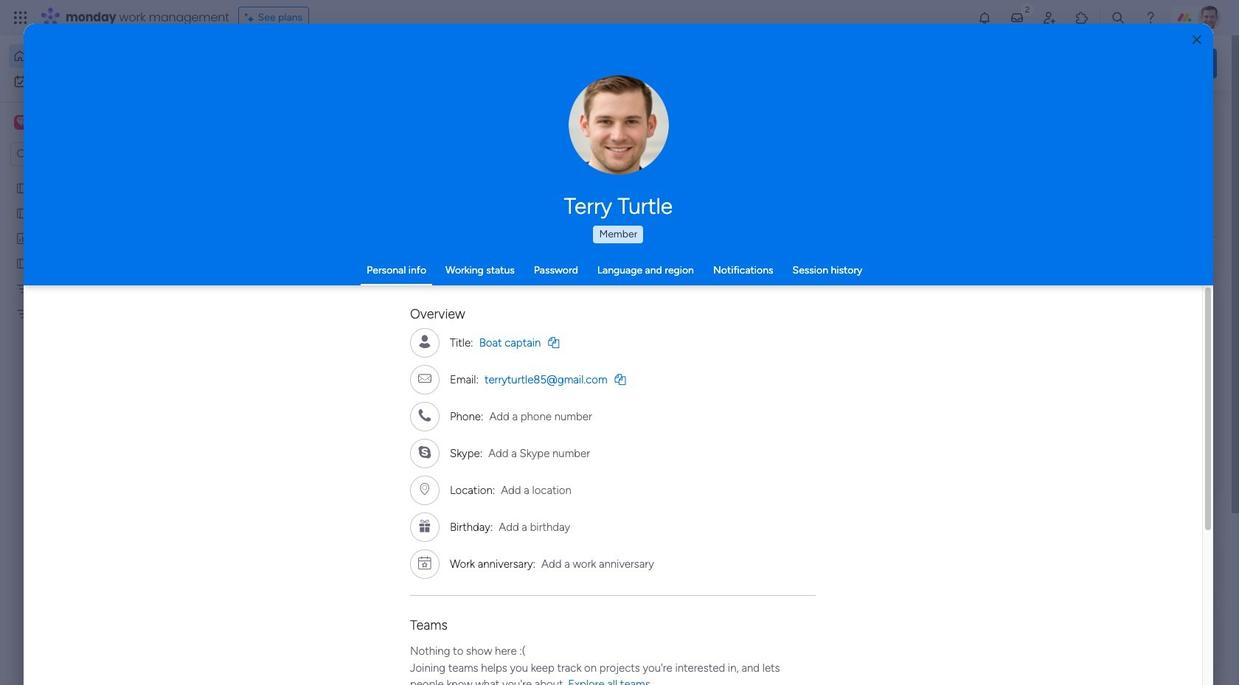 Task type: describe. For each thing, give the bounding box(es) containing it.
public board image down public dashboard image
[[15, 256, 30, 270]]

1 vertical spatial public board image
[[246, 269, 263, 286]]

select product image
[[13, 10, 28, 25]]

2 vertical spatial option
[[0, 175, 188, 177]]

quick search results list box
[[228, 138, 961, 514]]

0 vertical spatial option
[[9, 44, 179, 68]]

component image
[[246, 293, 260, 306]]

0 horizontal spatial public board image
[[15, 181, 30, 195]]

0 horizontal spatial copied! image
[[548, 337, 560, 348]]

dapulse x slim image
[[1195, 107, 1213, 125]]

1 vertical spatial add to favorites image
[[438, 450, 452, 465]]

public dashboard image
[[729, 269, 745, 286]]

1 vertical spatial option
[[9, 69, 179, 93]]

remove from favorites image
[[438, 270, 452, 284]]

templates image image
[[1009, 297, 1204, 399]]



Task type: locate. For each thing, give the bounding box(es) containing it.
2 workspace image from the left
[[16, 114, 26, 131]]

public board image
[[15, 206, 30, 220], [15, 256, 30, 270], [488, 269, 504, 286]]

public dashboard image
[[15, 231, 30, 245]]

1 component image from the left
[[488, 293, 501, 306]]

add to favorites image
[[920, 270, 935, 284], [438, 450, 452, 465]]

update feed image
[[1010, 10, 1025, 25]]

0 vertical spatial public board image
[[15, 181, 30, 195]]

monday marketplace image
[[1075, 10, 1090, 25]]

notifications image
[[978, 10, 992, 25]]

workspace image
[[14, 114, 29, 131], [16, 114, 26, 131]]

help image
[[1144, 10, 1159, 25]]

public board image right remove from favorites image
[[488, 269, 504, 286]]

1 horizontal spatial copied! image
[[615, 374, 626, 385]]

Search in workspace field
[[31, 146, 123, 163]]

invite members image
[[1043, 10, 1057, 25]]

1 workspace image from the left
[[14, 114, 29, 131]]

2 component image from the left
[[729, 293, 742, 306]]

copied! image
[[548, 337, 560, 348], [615, 374, 626, 385]]

public board image up component image
[[246, 269, 263, 286]]

1 horizontal spatial public board image
[[246, 269, 263, 286]]

terry turtle image
[[1198, 6, 1222, 30]]

see plans image
[[245, 10, 258, 26]]

0 vertical spatial add to favorites image
[[920, 270, 935, 284]]

getting started element
[[996, 538, 1218, 597]]

1 horizontal spatial add to favorites image
[[920, 270, 935, 284]]

1 vertical spatial copied! image
[[615, 374, 626, 385]]

public board image
[[15, 181, 30, 195], [246, 269, 263, 286]]

search everything image
[[1111, 10, 1126, 25]]

close image
[[1193, 34, 1202, 45]]

workspace selection element
[[14, 114, 123, 133]]

list box
[[0, 172, 188, 525]]

0 horizontal spatial component image
[[488, 293, 501, 306]]

2 image
[[1021, 1, 1035, 17]]

option
[[9, 44, 179, 68], [9, 69, 179, 93], [0, 175, 188, 177]]

component image
[[488, 293, 501, 306], [729, 293, 742, 306]]

public board image up public dashboard image
[[15, 181, 30, 195]]

0 vertical spatial copied! image
[[548, 337, 560, 348]]

1 horizontal spatial component image
[[729, 293, 742, 306]]

help center element
[[996, 609, 1218, 668]]

public board image up public dashboard image
[[15, 206, 30, 220]]

0 horizontal spatial add to favorites image
[[438, 450, 452, 465]]

add to favorites image
[[679, 270, 694, 284]]



Task type: vqa. For each thing, say whether or not it's contained in the screenshot.
search field
no



